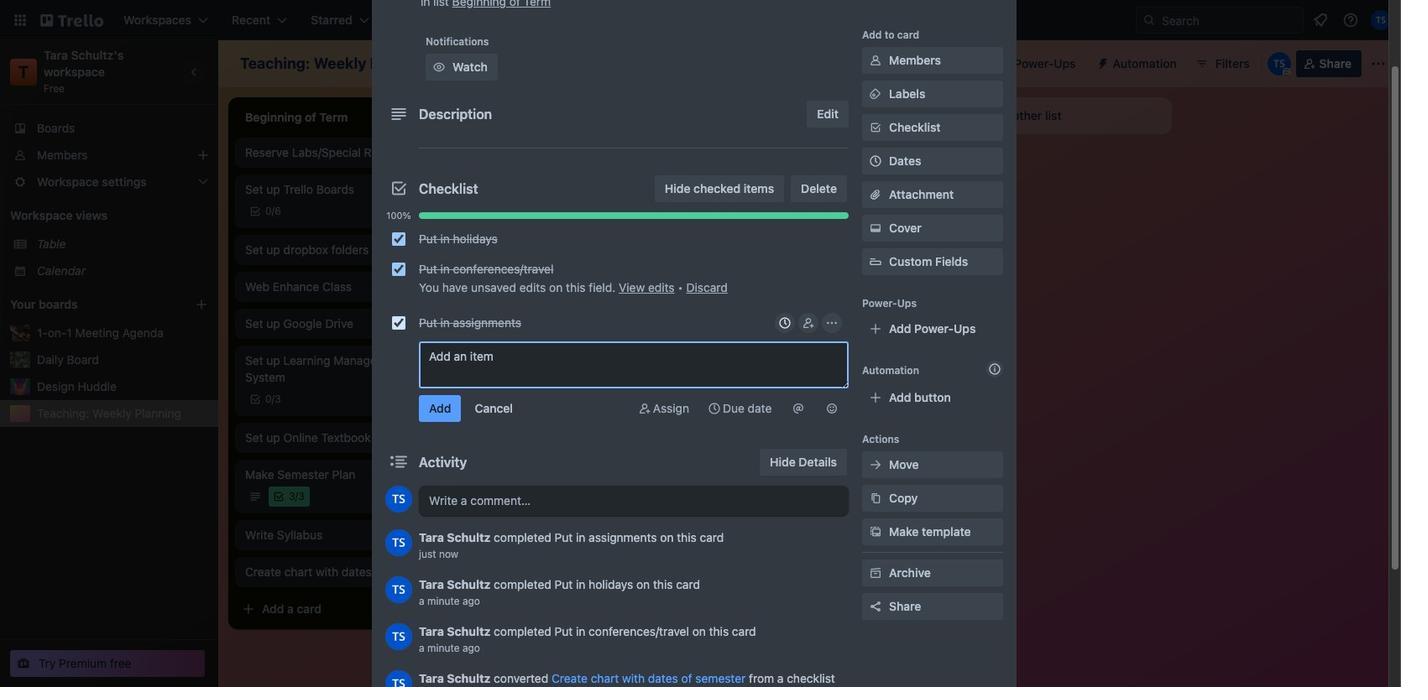 Task type: vqa. For each thing, say whether or not it's contained in the screenshot.
2nd Set from the top
yes



Task type: describe. For each thing, give the bounding box(es) containing it.
1 vertical spatial teaching:
[[37, 407, 89, 421]]

t
[[18, 62, 29, 81]]

labels link
[[863, 81, 1004, 108]]

color: blue, title: none image
[[484, 232, 517, 239]]

complete curriculum development chart
[[722, 182, 912, 213]]

put inside tara schultz completed put in holidays on this card a minute ago
[[555, 578, 573, 592]]

a minute ago link for put in holidays
[[419, 595, 480, 608]]

1 horizontal spatial share button
[[1297, 50, 1362, 77]]

create chart with dates of semester
[[245, 565, 440, 580]]

sm image inside archive link
[[868, 565, 884, 582]]

sm image for move
[[868, 457, 884, 474]]

100%
[[387, 210, 411, 221]]

table
[[37, 237, 66, 251]]

1 horizontal spatial chart
[[591, 672, 619, 686]]

correct final exam link
[[722, 272, 917, 289]]

add down correct final exam
[[739, 310, 761, 324]]

0 notifications image
[[1311, 10, 1331, 30]]

search image
[[1143, 13, 1157, 27]]

planning inside "teaching: weekly planning" "text field"
[[370, 55, 433, 72]]

from
[[749, 672, 774, 686]]

daily board link
[[37, 352, 208, 369]]

put right put in assignments checkbox
[[419, 316, 437, 330]]

6 for up
[[275, 205, 281, 218]]

board
[[67, 353, 99, 367]]

put in assignments
[[419, 316, 522, 330]]

due date link
[[700, 396, 780, 422]]

0 vertical spatial share
[[1320, 56, 1352, 71]]

sm image up details
[[824, 401, 841, 417]]

0 vertical spatial tara schultz (taraschultz7) image
[[1268, 52, 1292, 76]]

add board image
[[195, 298, 208, 312]]

drive
[[325, 317, 354, 331]]

boards inside 'set up trello boards' link
[[316, 182, 355, 197]]

0 horizontal spatial add a card
[[262, 602, 322, 616]]

1 vertical spatial tara schultz (taraschultz7) image
[[386, 486, 412, 513]]

1 vertical spatial 0 / 6
[[504, 265, 520, 278]]

2 vertical spatial ups
[[954, 322, 976, 336]]

make template link
[[863, 519, 1004, 546]]

unsaved
[[471, 281, 516, 295]]

1 horizontal spatial class
[[514, 243, 543, 257]]

show menu image
[[1371, 55, 1388, 72]]

teaching: weekly planning inside "text field"
[[240, 55, 433, 72]]

agenda
[[122, 326, 164, 340]]

put inside put in conferences/travel you have unsaved edits on this field. view edits • discard
[[419, 262, 437, 276]]

huddle
[[78, 380, 117, 394]]

web enhance class
[[245, 280, 352, 294]]

schultz for tara schultz completed put in holidays on this card a minute ago
[[447, 578, 491, 592]]

0 vertical spatial semester
[[389, 565, 440, 580]]

3 / 3
[[289, 491, 305, 503]]

tara for tara schultz completed put in conferences/travel on this card a minute ago
[[419, 625, 444, 639]]

create for create
[[497, 13, 534, 27]]

up for online
[[267, 431, 280, 445]]

set for set up trello boards
[[245, 182, 263, 197]]

labs/special
[[292, 145, 361, 160]]

members for rightmost members link
[[889, 53, 941, 67]]

to
[[885, 29, 895, 41]]

1 vertical spatial semester
[[696, 672, 746, 686]]

1 horizontal spatial with
[[622, 672, 645, 686]]

teaching: inside "text field"
[[240, 55, 310, 72]]

sm image for members
[[868, 52, 884, 69]]

card inside tara schultz completed put in holidays on this card a minute ago
[[676, 578, 700, 592]]

hide details
[[770, 455, 837, 470]]

reflection meeting
[[722, 145, 824, 160]]

schultz for tara schultz converted create chart with dates of semester
[[447, 672, 491, 686]]

2 edits from the left
[[648, 281, 675, 295]]

on inside put in conferences/travel you have unsaved edits on this field. view edits • discard
[[549, 281, 563, 295]]

hide for hide details
[[770, 455, 796, 470]]

button
[[915, 391, 951, 405]]

set up learning management system link
[[245, 353, 440, 386]]

system
[[245, 370, 285, 385]]

hide for hide checked items
[[665, 181, 691, 196]]

custom fields
[[889, 254, 969, 269]]

add left button
[[889, 391, 912, 405]]

due date
[[723, 401, 772, 416]]

open information menu image
[[1343, 12, 1360, 29]]

after class
[[484, 243, 543, 257]]

holidays inside tara schultz completed put in holidays on this card a minute ago
[[589, 578, 633, 592]]

curriculum
[[778, 182, 837, 197]]

0 vertical spatial dates
[[342, 565, 372, 580]]

0 vertical spatial meeting
[[780, 145, 824, 160]]

1 vertical spatial weekly
[[484, 313, 523, 328]]

1 for make assignment 1
[[583, 374, 588, 388]]

reserve labs/special rooms
[[245, 145, 401, 160]]

set for set up online textbook
[[245, 431, 263, 445]]

/ down weekly schedule
[[510, 336, 513, 349]]

1 vertical spatial automation
[[863, 365, 920, 377]]

schultz for tara schultz completed put in conferences/travel on this card a minute ago
[[447, 625, 491, 639]]

your boards with 4 items element
[[10, 295, 170, 315]]

folders
[[331, 243, 369, 257]]

up for google
[[267, 317, 280, 331]]

due
[[723, 401, 745, 416]]

workspace
[[10, 208, 73, 223]]

Put in holidays checkbox
[[392, 233, 406, 246]]

make for make assignment 1
[[484, 374, 513, 388]]

custom
[[889, 254, 933, 269]]

0 horizontal spatial checklist
[[419, 181, 478, 197]]

sm image inside due date "link"
[[706, 401, 723, 417]]

0 horizontal spatial members link
[[0, 142, 218, 169]]

free
[[44, 82, 65, 95]]

/ down after class
[[510, 265, 513, 278]]

in down "have"
[[441, 316, 450, 330]]

calendar link
[[37, 263, 208, 280]]

in right put in holidays option
[[441, 232, 450, 246]]

development
[[841, 182, 912, 197]]

0 vertical spatial create chart with dates of semester link
[[245, 564, 440, 581]]

set for set up learning management system
[[245, 354, 263, 368]]

Put in assignments checkbox
[[392, 317, 406, 330]]

just now link
[[419, 548, 459, 561]]

ago for put in holidays
[[463, 595, 480, 608]]

filters button
[[1191, 50, 1255, 77]]

0 left 7
[[504, 195, 510, 207]]

put right put in holidays option
[[419, 232, 437, 246]]

0 for set up learning management system
[[265, 393, 272, 406]]

3 for 3 / 3
[[298, 491, 305, 503]]

up for learning
[[267, 354, 280, 368]]

1 for 1-on-1 meeting agenda
[[67, 326, 72, 340]]

assignments inside checklist group
[[453, 316, 522, 330]]

calendar
[[37, 264, 86, 278]]

reflection
[[722, 145, 777, 160]]

set up dropbox folders
[[245, 243, 369, 257]]

make for make semester plan
[[245, 468, 274, 482]]

items
[[744, 181, 775, 196]]

0 vertical spatial checklist
[[889, 120, 941, 134]]

assign link
[[630, 396, 696, 422]]

tara for tara schultz completed put in holidays on this card a minute ago
[[419, 578, 444, 592]]

checked
[[694, 181, 741, 196]]

correct final exam
[[722, 273, 824, 287]]

Search field
[[1157, 8, 1304, 33]]

boards link
[[0, 115, 218, 142]]

in inside tara schultz completed put in assignments on this card just now
[[576, 531, 586, 545]]

0 / 6 for set
[[265, 205, 281, 218]]

tara schultz's workspace link
[[44, 48, 127, 79]]

2 vertical spatial tara schultz (taraschultz7) image
[[386, 624, 412, 651]]

t link
[[10, 59, 37, 86]]

make for make template
[[889, 525, 919, 539]]

reflection meeting link
[[722, 144, 917, 161]]

textbook
[[321, 431, 371, 445]]

on for put in holidays
[[637, 578, 650, 592]]

primary element
[[0, 0, 1402, 40]]

add left to
[[863, 29, 882, 41]]

sm image for cover
[[868, 220, 884, 237]]

reserve labs/special rooms link
[[245, 144, 440, 161]]

correct for correct final exam
[[722, 273, 763, 287]]

archive
[[889, 566, 931, 580]]

add button
[[889, 391, 951, 405]]

cancel link
[[465, 396, 523, 422]]

copy link
[[863, 485, 1004, 512]]

put inside tara schultz completed put in conferences/travel on this card a minute ago
[[555, 625, 573, 639]]

0 horizontal spatial weekly
[[92, 407, 132, 421]]

0 for set up trello boards
[[265, 205, 272, 218]]

rooms
[[364, 145, 401, 160]]

tara schultz's workspace free
[[44, 48, 127, 95]]

you
[[419, 281, 439, 295]]

workspace
[[44, 65, 105, 79]]

assignment for correct
[[528, 411, 592, 425]]

watch
[[453, 60, 488, 74]]

exam
[[795, 273, 824, 287]]

design
[[37, 380, 75, 394]]

0 horizontal spatial of
[[375, 565, 386, 580]]

correct assignment 1
[[484, 411, 600, 425]]

7
[[513, 195, 519, 207]]

2 vertical spatial power-
[[915, 322, 954, 336]]

your
[[10, 297, 36, 312]]

add power-ups link
[[863, 316, 1004, 343]]

3 for 0 / 3
[[275, 393, 281, 406]]

view
[[619, 281, 645, 295]]

minute for put in holidays
[[427, 595, 460, 608]]

a minute ago link for put in conferences/travel
[[419, 643, 480, 655]]

set up google drive link
[[245, 316, 440, 333]]

set up google drive
[[245, 317, 354, 331]]

members for members link to the left
[[37, 148, 88, 162]]

final
[[767, 273, 792, 287]]

0 horizontal spatial teaching: weekly planning
[[37, 407, 181, 421]]

create button
[[487, 7, 544, 34]]

add down write syllabus
[[262, 602, 284, 616]]

0 / 6 for weekly
[[504, 336, 520, 349]]

up for dropbox
[[267, 243, 280, 257]]

1 vertical spatial power-ups
[[863, 297, 917, 310]]

try premium free
[[39, 657, 131, 671]]

try premium free button
[[10, 651, 205, 678]]

/ down make semester plan
[[295, 491, 298, 503]]

0 vertical spatial add a card
[[739, 310, 799, 324]]

put inside tara schultz completed put in assignments on this card just now
[[555, 531, 573, 545]]

cancel
[[475, 401, 513, 416]]

2 horizontal spatial create
[[552, 672, 588, 686]]

card inside tara schultz completed put in assignments on this card just now
[[700, 531, 724, 545]]

add a card button for exam
[[712, 304, 900, 331]]

power-ups button
[[981, 50, 1086, 77]]

teaching: weekly planning link
[[37, 406, 208, 422]]

in inside tara schultz completed put in holidays on this card a minute ago
[[576, 578, 586, 592]]

0 horizontal spatial with
[[316, 565, 339, 580]]

delete
[[801, 181, 837, 196]]

make semester plan
[[245, 468, 356, 482]]

0 vertical spatial chart
[[285, 565, 313, 580]]

a inside tara schultz completed put in conferences/travel on this card a minute ago
[[419, 643, 425, 655]]

power- inside button
[[1015, 56, 1054, 71]]

checklist group
[[386, 224, 849, 338]]

now
[[439, 548, 459, 561]]

completed for put in assignments
[[494, 531, 552, 545]]

sm image for watch
[[431, 59, 448, 76]]



Task type: locate. For each thing, give the bounding box(es) containing it.
add a card button for class
[[235, 596, 423, 623]]

sm image down add to card
[[868, 52, 884, 69]]

ago
[[463, 595, 480, 608], [463, 643, 480, 655]]

set down reserve
[[245, 182, 263, 197]]

up left dropbox
[[267, 243, 280, 257]]

0 horizontal spatial planning
[[135, 407, 181, 421]]

2 up from the top
[[267, 243, 280, 257]]

hide left checked
[[665, 181, 691, 196]]

assignments down unsaved
[[453, 316, 522, 330]]

make left semester
[[245, 468, 274, 482]]

sm image inside members link
[[868, 52, 884, 69]]

add a card down correct final exam
[[739, 310, 799, 324]]

template
[[922, 525, 971, 539]]

make template
[[889, 525, 971, 539]]

2 ago from the top
[[463, 643, 480, 655]]

trello
[[283, 182, 313, 197]]

1 completed from the top
[[494, 531, 552, 545]]

0 up unsaved
[[504, 265, 510, 278]]

1 edits from the left
[[520, 281, 546, 295]]

boards right trello
[[316, 182, 355, 197]]

1 ago from the top
[[463, 595, 480, 608]]

1 up daily board
[[67, 326, 72, 340]]

add a card button down create chart with dates of semester on the left of the page
[[235, 596, 423, 623]]

1-
[[37, 326, 48, 340]]

0 horizontal spatial assignments
[[453, 316, 522, 330]]

set up 'web'
[[245, 243, 263, 257]]

conferences/travel inside tara schultz completed put in conferences/travel on this card a minute ago
[[589, 625, 690, 639]]

5 up from the top
[[267, 431, 280, 445]]

sm image for checklist
[[868, 119, 884, 136]]

details
[[799, 455, 837, 470]]

2 vertical spatial completed
[[494, 625, 552, 639]]

ups inside button
[[1054, 56, 1076, 71]]

design huddle
[[37, 380, 117, 394]]

1 horizontal spatial teaching:
[[240, 55, 310, 72]]

conferences/travel
[[453, 262, 554, 276], [589, 625, 690, 639]]

boards
[[37, 121, 75, 135], [316, 182, 355, 197]]

sm image down correct final exam link
[[824, 315, 841, 332]]

1 horizontal spatial add a card button
[[712, 304, 900, 331]]

add power-ups
[[889, 322, 976, 336]]

0 horizontal spatial share button
[[863, 594, 1004, 621]]

daily board
[[37, 353, 99, 367]]

/ down system
[[272, 393, 275, 406]]

a inside tara schultz completed put in holidays on this card a minute ago
[[419, 595, 425, 608]]

power-ups up list
[[1015, 56, 1076, 71]]

correct for correct assignment 1
[[484, 411, 525, 425]]

cover link
[[863, 215, 1004, 242]]

dates button
[[863, 148, 1004, 175]]

delete link
[[791, 176, 847, 202]]

tara schultz (taraschultz7) image
[[1268, 52, 1292, 76], [386, 486, 412, 513], [386, 624, 412, 651]]

sm image inside "move" link
[[868, 457, 884, 474]]

0 horizontal spatial add a card button
[[235, 596, 423, 623]]

sm image left star or unstar board 'image'
[[431, 59, 448, 76]]

hide left details
[[770, 455, 796, 470]]

on inside tara schultz completed put in holidays on this card a minute ago
[[637, 578, 650, 592]]

put up you
[[419, 262, 437, 276]]

online
[[283, 431, 318, 445]]

in up tara schultz completed put in holidays on this card a minute ago
[[576, 531, 586, 545]]

activity
[[419, 455, 467, 470]]

table link
[[37, 236, 208, 253]]

create up the workspace visible icon
[[497, 13, 534, 27]]

your boards
[[10, 297, 78, 312]]

up inside set up learning management system
[[267, 354, 280, 368]]

class down set up dropbox folders link
[[323, 280, 352, 294]]

discard link
[[687, 281, 728, 295]]

sm image inside "cover" link
[[868, 220, 884, 237]]

power- down custom fields button
[[915, 322, 954, 336]]

share
[[1320, 56, 1352, 71], [889, 600, 922, 614]]

this for assignments
[[677, 531, 697, 545]]

share left show menu image
[[1320, 56, 1352, 71]]

on for put in conferences/travel
[[693, 625, 706, 639]]

minute for put in conferences/travel
[[427, 643, 460, 655]]

make assignment 1 link
[[484, 373, 679, 390]]

completed for put in conferences/travel
[[494, 625, 552, 639]]

sm image left make template
[[868, 524, 884, 541]]

3 completed from the top
[[494, 625, 552, 639]]

add button button
[[863, 385, 1004, 412]]

1 horizontal spatial power-ups
[[1015, 56, 1076, 71]]

put down tara schultz completed put in holidays on this card a minute ago
[[555, 625, 573, 639]]

create from template… image
[[907, 311, 921, 324]]

0 horizontal spatial ups
[[898, 297, 917, 310]]

1 vertical spatial share button
[[863, 594, 1004, 621]]

1 horizontal spatial weekly
[[314, 55, 367, 72]]

0 horizontal spatial 1
[[67, 326, 72, 340]]

0 / 6 down set up trello boards
[[265, 205, 281, 218]]

Board name text field
[[232, 50, 441, 77]]

write syllabus link
[[245, 527, 440, 544]]

cover
[[889, 221, 922, 235]]

a inside from a checklist
[[778, 672, 784, 686]]

1 vertical spatial make
[[245, 468, 274, 482]]

sm image right "assign"
[[706, 401, 723, 417]]

sm image inside watch button
[[431, 59, 448, 76]]

set up learning management system
[[245, 354, 404, 385]]

3 schultz from the top
[[447, 625, 491, 639]]

automation down search "image"
[[1113, 56, 1177, 71]]

sm image inside make template link
[[868, 524, 884, 541]]

1 vertical spatial members
[[37, 148, 88, 162]]

1 horizontal spatial automation
[[1113, 56, 1177, 71]]

2 vertical spatial weekly
[[92, 407, 132, 421]]

share button down archive link
[[863, 594, 1004, 621]]

weekly inside "text field"
[[314, 55, 367, 72]]

0 down system
[[265, 393, 272, 406]]

add a card button down the exam
[[712, 304, 900, 331]]

6 down set up trello boards
[[275, 205, 281, 218]]

completed for put in holidays
[[494, 578, 552, 592]]

1 horizontal spatial hide
[[770, 455, 796, 470]]

set inside set up learning management system
[[245, 354, 263, 368]]

assignment up correct assignment 1
[[516, 374, 580, 388]]

tara schultz (taraschultz7) image
[[1372, 10, 1392, 30], [386, 530, 412, 557], [386, 577, 412, 604], [386, 671, 412, 688]]

0 vertical spatial 1
[[67, 326, 72, 340]]

ups up add another list button
[[1054, 56, 1076, 71]]

minute inside tara schultz completed put in holidays on this card a minute ago
[[427, 595, 460, 608]]

1 horizontal spatial checklist
[[889, 120, 941, 134]]

0 vertical spatial minute
[[427, 595, 460, 608]]

members down boards link
[[37, 148, 88, 162]]

1 vertical spatial chart
[[591, 672, 619, 686]]

conferences/travel up from a checklist
[[589, 625, 690, 639]]

make semester plan link
[[245, 467, 440, 484]]

boards down free
[[37, 121, 75, 135]]

put up tara schultz completed put in holidays on this card a minute ago
[[555, 531, 573, 545]]

card inside tara schultz completed put in conferences/travel on this card a minute ago
[[732, 625, 756, 639]]

automation inside button
[[1113, 56, 1177, 71]]

meeting up curriculum
[[780, 145, 824, 160]]

/ up color: blue, title: none icon
[[510, 195, 513, 207]]

actions
[[863, 433, 900, 446]]

daily
[[37, 353, 64, 367]]

add to card
[[863, 29, 920, 41]]

0 vertical spatial teaching:
[[240, 55, 310, 72]]

1 horizontal spatial members
[[889, 53, 941, 67]]

schultz inside tara schultz completed put in holidays on this card a minute ago
[[447, 578, 491, 592]]

1 schultz from the top
[[447, 531, 491, 545]]

create chart with dates of semester link down write syllabus link
[[245, 564, 440, 581]]

1 down 'make assignment 1' link
[[595, 411, 600, 425]]

1 a minute ago link from the top
[[419, 595, 480, 608]]

completed up tara schultz completed put in holidays on this card a minute ago
[[494, 531, 552, 545]]

2 schultz from the top
[[447, 578, 491, 592]]

learning
[[283, 354, 330, 368]]

planning left star or unstar board 'image'
[[370, 55, 433, 72]]

Put in conferences/travel checkbox
[[392, 263, 406, 276]]

sm image inside copy link
[[868, 491, 884, 507]]

set for set up google drive
[[245, 317, 263, 331]]

0 horizontal spatial hide
[[665, 181, 691, 196]]

completed down tara schultz completed put in assignments on this card just now
[[494, 578, 552, 592]]

set for set up dropbox folders
[[245, 243, 263, 257]]

create inside "button"
[[497, 13, 534, 27]]

checklist
[[889, 120, 941, 134], [419, 181, 478, 197]]

tara for tara schultz's workspace free
[[44, 48, 68, 62]]

planning inside the teaching: weekly planning link
[[135, 407, 181, 421]]

this inside tara schultz completed put in holidays on this card a minute ago
[[653, 578, 673, 592]]

1 vertical spatial power-
[[863, 297, 898, 310]]

meeting down your boards with 4 items element
[[75, 326, 119, 340]]

power- up another
[[1015, 56, 1054, 71]]

1 horizontal spatial add a card
[[739, 310, 799, 324]]

1 horizontal spatial members link
[[863, 47, 1004, 74]]

1 horizontal spatial edits
[[648, 281, 675, 295]]

attachment
[[889, 187, 954, 202]]

dropbox
[[283, 243, 328, 257]]

weekly schedule link
[[484, 312, 679, 329]]

free
[[110, 657, 131, 671]]

hide checked items link
[[655, 176, 785, 202]]

create from template… image
[[430, 603, 443, 616]]

sm image inside labels link
[[868, 86, 884, 102]]

0 horizontal spatial power-
[[863, 297, 898, 310]]

0 vertical spatial planning
[[370, 55, 433, 72]]

0 horizontal spatial automation
[[863, 365, 920, 377]]

web
[[245, 280, 270, 294]]

create down tara schultz completed put in conferences/travel on this card a minute ago at the bottom of page
[[552, 672, 588, 686]]

this for holidays
[[653, 578, 673, 592]]

semester down just
[[389, 565, 440, 580]]

edit
[[817, 107, 839, 121]]

1 vertical spatial of
[[682, 672, 693, 686]]

on for put in assignments
[[660, 531, 674, 545]]

tara schultz (taraschultz7) image inside "primary" element
[[1372, 10, 1392, 30]]

assignments
[[453, 316, 522, 330], [589, 531, 657, 545]]

on-
[[48, 326, 67, 340]]

1 for correct assignment 1
[[595, 411, 600, 425]]

1 vertical spatial ago
[[463, 643, 480, 655]]

up left trello
[[267, 182, 280, 197]]

1 horizontal spatial 3
[[289, 491, 295, 503]]

6 for schedule
[[513, 336, 520, 349]]

0 vertical spatial power-ups
[[1015, 56, 1076, 71]]

sm image right edit button
[[868, 119, 884, 136]]

minute inside tara schultz completed put in conferences/travel on this card a minute ago
[[427, 643, 460, 655]]

reserve
[[245, 145, 289, 160]]

up up system
[[267, 354, 280, 368]]

1 vertical spatial checklist
[[419, 181, 478, 197]]

0 vertical spatial hide
[[665, 181, 691, 196]]

tara schultz completed put in holidays on this card a minute ago
[[419, 578, 700, 608]]

ago inside tara schultz completed put in holidays on this card a minute ago
[[463, 595, 480, 608]]

1 vertical spatial 6
[[513, 265, 520, 278]]

0 vertical spatial of
[[375, 565, 386, 580]]

2 horizontal spatial ups
[[1054, 56, 1076, 71]]

0 horizontal spatial meeting
[[75, 326, 119, 340]]

2 horizontal spatial 1
[[595, 411, 600, 425]]

0 vertical spatial conferences/travel
[[453, 262, 554, 276]]

Write a comment text field
[[419, 486, 849, 517]]

tara for tara schultz completed put in assignments on this card just now
[[419, 531, 444, 545]]

this inside put in conferences/travel you have unsaved edits on this field. view edits • discard
[[566, 281, 586, 295]]

2 minute from the top
[[427, 643, 460, 655]]

completed inside tara schultz completed put in conferences/travel on this card a minute ago
[[494, 625, 552, 639]]

tara inside tara schultz completed put in holidays on this card a minute ago
[[419, 578, 444, 592]]

ups right create from template… image at the right of the page
[[954, 322, 976, 336]]

Add an item text field
[[419, 342, 849, 389]]

schultz for tara schultz completed put in assignments on this card just now
[[447, 531, 491, 545]]

just
[[419, 548, 436, 561]]

1 horizontal spatial assignments
[[589, 531, 657, 545]]

None submit
[[419, 396, 461, 422]]

move
[[889, 458, 919, 472]]

checklist down labels
[[889, 120, 941, 134]]

holidays up unsaved
[[453, 232, 498, 246]]

chart down syllabus
[[285, 565, 313, 580]]

on inside tara schultz completed put in conferences/travel on this card a minute ago
[[693, 625, 706, 639]]

hide
[[665, 181, 691, 196], [770, 455, 796, 470]]

weekly schedule
[[484, 313, 577, 328]]

this inside tara schultz completed put in conferences/travel on this card a minute ago
[[709, 625, 729, 639]]

sm image for make template
[[868, 524, 884, 541]]

with down tara schultz completed put in conferences/travel on this card a minute ago at the bottom of page
[[622, 672, 645, 686]]

edits up weekly schedule
[[520, 281, 546, 295]]

0 horizontal spatial teaching:
[[37, 407, 89, 421]]

set up online textbook
[[245, 431, 371, 445]]

tara inside the tara schultz's workspace free
[[44, 48, 68, 62]]

of down write syllabus link
[[375, 565, 386, 580]]

4 up from the top
[[267, 354, 280, 368]]

0 / 7
[[504, 195, 519, 207]]

set up trello boards link
[[245, 181, 440, 198]]

1 vertical spatial holidays
[[589, 578, 633, 592]]

star or unstar board image
[[451, 57, 465, 71]]

0 vertical spatial share button
[[1297, 50, 1362, 77]]

teaching: right workspace navigation collapse icon
[[240, 55, 310, 72]]

sm image for copy
[[868, 491, 884, 507]]

add a card
[[739, 310, 799, 324], [262, 602, 322, 616]]

completed inside tara schultz completed put in holidays on this card a minute ago
[[494, 578, 552, 592]]

0 vertical spatial create
[[497, 13, 534, 27]]

meeting
[[780, 145, 824, 160], [75, 326, 119, 340]]

0 vertical spatial completed
[[494, 531, 552, 545]]

tara
[[44, 48, 68, 62], [419, 531, 444, 545], [419, 578, 444, 592], [419, 625, 444, 639], [419, 672, 444, 686]]

of left from
[[682, 672, 693, 686]]

discard
[[687, 281, 728, 295]]

write syllabus
[[245, 528, 323, 543]]

1 vertical spatial class
[[323, 280, 352, 294]]

boards inside boards link
[[37, 121, 75, 135]]

2 completed from the top
[[494, 578, 552, 592]]

0 for weekly schedule
[[504, 336, 510, 349]]

create chart with dates of semester link
[[245, 564, 440, 581], [552, 672, 746, 686]]

1 vertical spatial boards
[[316, 182, 355, 197]]

assignments inside tara schultz completed put in assignments on this card just now
[[589, 531, 657, 545]]

semester left from
[[696, 672, 746, 686]]

ago for put in conferences/travel
[[463, 643, 480, 655]]

try
[[39, 657, 56, 671]]

this for conferences/travel
[[709, 625, 729, 639]]

0 vertical spatial 0 / 6
[[265, 205, 281, 218]]

1 horizontal spatial create chart with dates of semester link
[[552, 672, 746, 686]]

0 horizontal spatial create chart with dates of semester link
[[245, 564, 440, 581]]

1 vertical spatial correct
[[484, 411, 525, 425]]

after class link
[[484, 242, 679, 259]]

1 minute from the top
[[427, 595, 460, 608]]

0 vertical spatial members link
[[863, 47, 1004, 74]]

workspace visible image
[[485, 57, 498, 71]]

set down 'web'
[[245, 317, 263, 331]]

1 up from the top
[[267, 182, 280, 197]]

google
[[283, 317, 322, 331]]

1 vertical spatial ups
[[898, 297, 917, 310]]

members link up views
[[0, 142, 218, 169]]

checklist up put in holidays
[[419, 181, 478, 197]]

add left another
[[974, 108, 997, 123]]

0 vertical spatial holidays
[[453, 232, 498, 246]]

automation up add button
[[863, 365, 920, 377]]

in down tara schultz completed put in assignments on this card just now
[[576, 578, 586, 592]]

correct left final
[[722, 273, 763, 287]]

1 horizontal spatial boards
[[316, 182, 355, 197]]

0 vertical spatial make
[[484, 374, 513, 388]]

holidays down tara schultz completed put in assignments on this card just now
[[589, 578, 633, 592]]

3 up from the top
[[267, 317, 280, 331]]

0 vertical spatial ago
[[463, 595, 480, 608]]

ago inside tara schultz completed put in conferences/travel on this card a minute ago
[[463, 643, 480, 655]]

0 down weekly schedule
[[504, 336, 510, 349]]

2 set from the top
[[245, 243, 263, 257]]

set up trello boards
[[245, 182, 355, 197]]

1 horizontal spatial holidays
[[589, 578, 633, 592]]

automation
[[1113, 56, 1177, 71], [863, 365, 920, 377]]

tara inside tara schultz completed put in conferences/travel on this card a minute ago
[[419, 625, 444, 639]]

sm image
[[868, 52, 884, 69], [431, 59, 448, 76], [868, 119, 884, 136], [868, 220, 884, 237], [637, 401, 653, 417], [706, 401, 723, 417], [868, 457, 884, 474], [868, 491, 884, 507], [868, 524, 884, 541]]

0 vertical spatial with
[[316, 565, 339, 580]]

2 horizontal spatial 3
[[298, 491, 305, 503]]

holidays inside checklist group
[[453, 232, 498, 246]]

set up system
[[245, 354, 263, 368]]

put in holidays
[[419, 232, 498, 246]]

1 horizontal spatial 1
[[583, 374, 588, 388]]

2 a minute ago link from the top
[[419, 643, 480, 655]]

1 vertical spatial planning
[[135, 407, 181, 421]]

1 vertical spatial assignment
[[528, 411, 592, 425]]

2 vertical spatial 0 / 6
[[504, 336, 520, 349]]

chart down tara schultz completed put in conferences/travel on this card a minute ago at the bottom of page
[[591, 672, 619, 686]]

power-ups inside button
[[1015, 56, 1076, 71]]

share down archive
[[889, 600, 922, 614]]

1 vertical spatial create
[[245, 565, 281, 580]]

in inside put in conferences/travel you have unsaved edits on this field. view edits • discard
[[441, 262, 450, 276]]

1 horizontal spatial dates
[[648, 672, 678, 686]]

power-ups
[[1015, 56, 1076, 71], [863, 297, 917, 310]]

sm image left labels
[[868, 86, 884, 102]]

checklist
[[787, 672, 836, 686]]

1 horizontal spatial create
[[497, 13, 534, 27]]

tara for tara schultz converted create chart with dates of semester
[[419, 672, 444, 686]]

create chart with dates of semester link down tara schultz completed put in conferences/travel on this card a minute ago at the bottom of page
[[552, 672, 746, 686]]

watch button
[[426, 54, 498, 81]]

0 horizontal spatial power-ups
[[863, 297, 917, 310]]

make down the copy
[[889, 525, 919, 539]]

create down "write" at bottom
[[245, 565, 281, 580]]

up left the google
[[267, 317, 280, 331]]

assignment for make
[[516, 374, 580, 388]]

/ down set up trello boards
[[272, 205, 275, 218]]

1 set from the top
[[245, 182, 263, 197]]

4 set from the top
[[245, 354, 263, 368]]

0 horizontal spatial create
[[245, 565, 281, 580]]

1 vertical spatial share
[[889, 600, 922, 614]]

sm image
[[868, 86, 884, 102], [824, 315, 841, 332], [790, 401, 807, 417], [824, 401, 841, 417], [868, 565, 884, 582]]

1 vertical spatial 1
[[583, 374, 588, 388]]

create for create chart with dates of semester
[[245, 565, 281, 580]]

put in conferences/travel you have unsaved edits on this field. view edits • discard
[[419, 262, 728, 295]]

this inside tara schultz completed put in assignments on this card just now
[[677, 531, 697, 545]]

0 vertical spatial correct
[[722, 273, 763, 287]]

sm image inside checklist group
[[824, 315, 841, 332]]

up for trello
[[267, 182, 280, 197]]

5 set from the top
[[245, 431, 263, 445]]

1-on-1 meeting agenda
[[37, 326, 164, 340]]

hide details link
[[760, 449, 847, 476]]

schultz inside tara schultz completed put in conferences/travel on this card a minute ago
[[447, 625, 491, 639]]

make assignment 1
[[484, 374, 588, 388]]

in down tara schultz completed put in holidays on this card a minute ago
[[576, 625, 586, 639]]

1 vertical spatial dates
[[648, 672, 678, 686]]

plan
[[332, 468, 356, 482]]

in up "have"
[[441, 262, 450, 276]]

0 horizontal spatial members
[[37, 148, 88, 162]]

add down custom
[[889, 322, 912, 336]]

sm image inside 'checklist' link
[[868, 119, 884, 136]]

copy
[[889, 491, 918, 506]]

on inside tara schultz completed put in assignments on this card just now
[[660, 531, 674, 545]]

ups
[[1054, 56, 1076, 71], [898, 297, 917, 310], [954, 322, 976, 336]]

in inside tara schultz completed put in conferences/travel on this card a minute ago
[[576, 625, 586, 639]]

6 down after class
[[513, 265, 520, 278]]

1 horizontal spatial teaching: weekly planning
[[240, 55, 433, 72]]

sm image right date at the bottom right
[[790, 401, 807, 417]]

planning down design huddle link
[[135, 407, 181, 421]]

1 vertical spatial create chart with dates of semester link
[[552, 672, 746, 686]]

members link up labels link
[[863, 47, 1004, 74]]

1 horizontal spatial conferences/travel
[[589, 625, 690, 639]]

edits left •
[[648, 281, 675, 295]]

power- down custom
[[863, 297, 898, 310]]

sm image inside assign link
[[637, 401, 653, 417]]

workspace navigation collapse icon image
[[183, 60, 207, 84]]

up left 'online' at the left bottom of the page
[[267, 431, 280, 445]]

power-
[[1015, 56, 1054, 71], [863, 297, 898, 310], [915, 322, 954, 336]]

0 vertical spatial 6
[[275, 205, 281, 218]]

schultz
[[447, 531, 491, 545], [447, 578, 491, 592], [447, 625, 491, 639], [447, 672, 491, 686]]

put down tara schultz completed put in assignments on this card just now
[[555, 578, 573, 592]]

tara inside tara schultz completed put in assignments on this card just now
[[419, 531, 444, 545]]

3 set from the top
[[245, 317, 263, 331]]

completed
[[494, 531, 552, 545], [494, 578, 552, 592], [494, 625, 552, 639]]

4 schultz from the top
[[447, 672, 491, 686]]

schultz inside tara schultz completed put in assignments on this card just now
[[447, 531, 491, 545]]

minute down just now link
[[427, 595, 460, 608]]

1 horizontal spatial meeting
[[780, 145, 824, 160]]

completed inside tara schultz completed put in assignments on this card just now
[[494, 531, 552, 545]]

conferences/travel inside put in conferences/travel you have unsaved edits on this field. view edits • discard
[[453, 262, 554, 276]]

a minute ago link down create from template… icon
[[419, 643, 480, 655]]

from a checklist
[[419, 672, 836, 688]]

1 vertical spatial completed
[[494, 578, 552, 592]]

0 horizontal spatial semester
[[389, 565, 440, 580]]

0 horizontal spatial class
[[323, 280, 352, 294]]

another
[[1000, 108, 1043, 123]]



